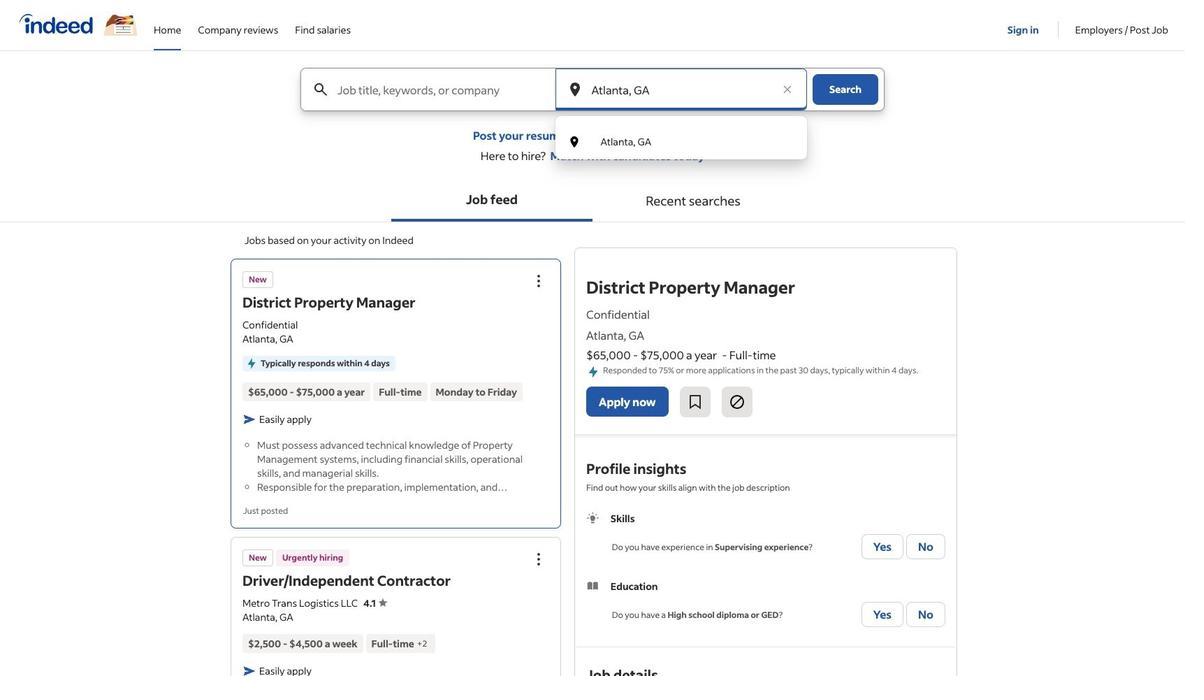 Task type: describe. For each thing, give the bounding box(es) containing it.
clear location input image
[[781, 83, 795, 96]]

not interested image
[[729, 394, 746, 411]]

skills group
[[587, 511, 946, 562]]

job actions for driver/independent contractor is collapsed image
[[531, 551, 547, 568]]

celebrating black history month image
[[103, 14, 137, 36]]

search: Job title, keywords, or company text field
[[335, 69, 553, 110]]



Task type: vqa. For each thing, say whether or not it's contained in the screenshot.
2.9
no



Task type: locate. For each thing, give the bounding box(es) containing it.
4.1 out of five stars rating image
[[364, 596, 387, 610]]

job actions for district property manager is collapsed image
[[531, 273, 547, 289]]

save this job image
[[687, 394, 704, 411]]

education group
[[587, 579, 946, 630]]

main content
[[0, 68, 1186, 676]]

None search field
[[289, 68, 896, 159]]

Edit location text field
[[589, 69, 774, 110]]

tab list
[[0, 180, 1186, 222]]



